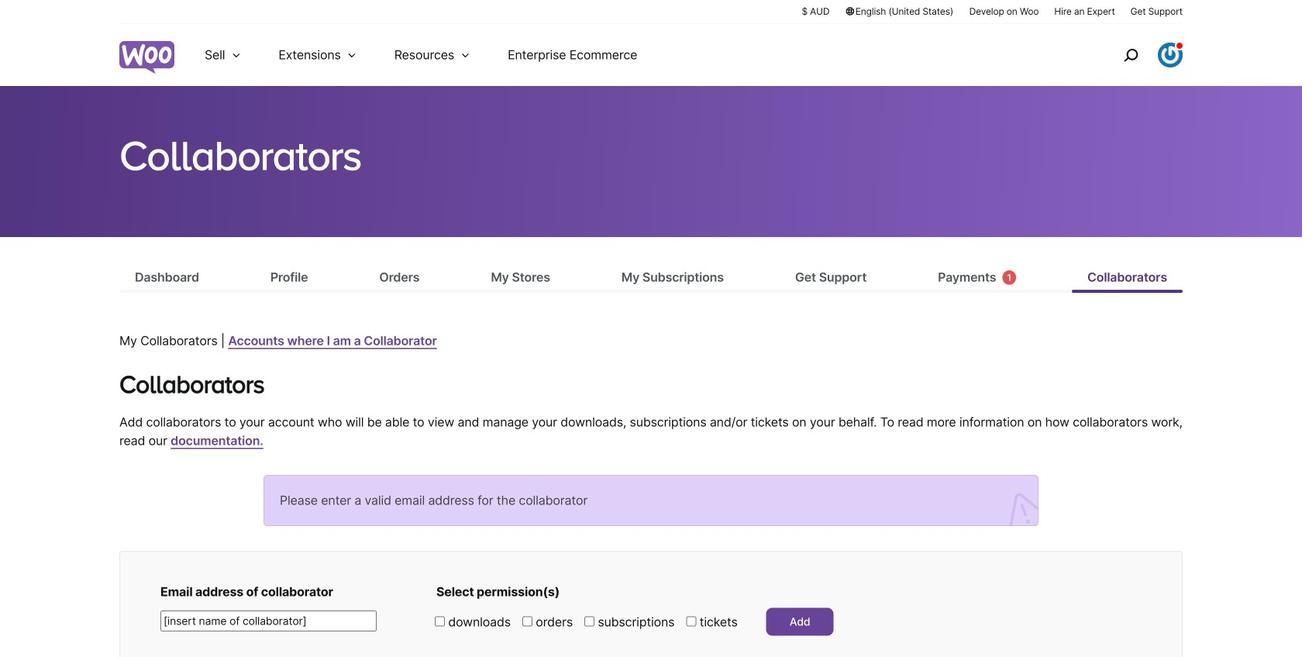 Task type: describe. For each thing, give the bounding box(es) containing it.
search image
[[1119, 43, 1144, 67]]

open account menu image
[[1159, 43, 1184, 67]]



Task type: locate. For each thing, give the bounding box(es) containing it.
None checkbox
[[435, 617, 445, 627], [523, 617, 533, 627], [585, 617, 595, 627], [435, 617, 445, 627], [523, 617, 533, 627], [585, 617, 595, 627]]

None checkbox
[[687, 617, 697, 627]]

service navigation menu element
[[1091, 30, 1184, 80]]



